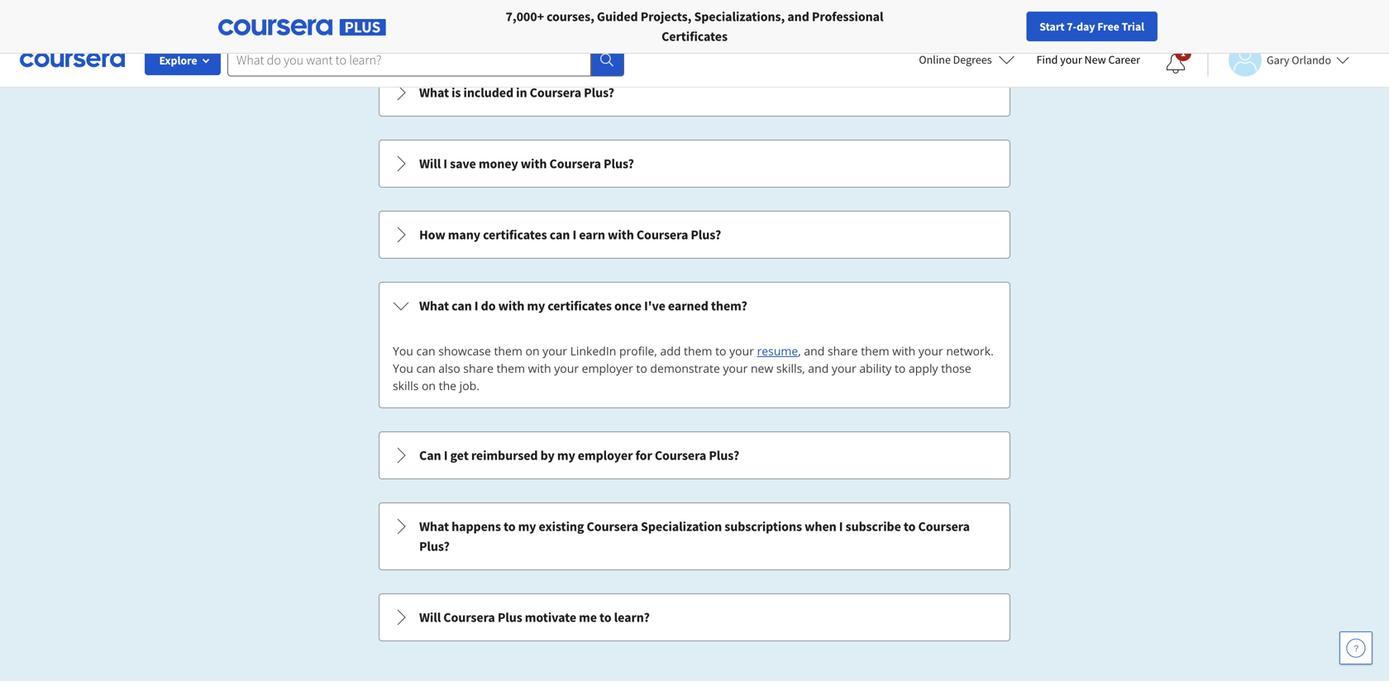 Task type: describe. For each thing, give the bounding box(es) containing it.
earned
[[668, 298, 708, 314]]

i left earn on the left of the page
[[573, 227, 576, 243]]

them right also
[[497, 361, 525, 376]]

ability
[[859, 361, 892, 376]]

employer inside dropdown button
[[578, 447, 633, 464]]

coursera plus image
[[218, 19, 386, 36]]

coursera right the existing
[[587, 518, 638, 535]]

to right happens
[[504, 518, 516, 535]]

what for what can i do with my certificates once i've earned them?
[[419, 298, 449, 314]]

resume link
[[757, 343, 798, 359]]

coursera left "plus"
[[443, 609, 495, 626]]

with right earn on the left of the page
[[608, 227, 634, 243]]

show notifications image
[[1166, 54, 1186, 74]]

reimbursed
[[471, 447, 538, 464]]

to right me
[[600, 609, 612, 626]]

start 7-day free trial button
[[1026, 12, 1158, 41]]

to left the apply
[[895, 361, 906, 376]]

my for certificates
[[527, 298, 545, 314]]

get
[[450, 447, 469, 464]]

existing
[[539, 518, 584, 535]]

2 vertical spatial and
[[808, 361, 829, 376]]

degrees
[[953, 52, 992, 67]]

them up ability
[[861, 343, 889, 359]]

guided
[[597, 8, 638, 25]]

what happens to my existing coursera specialization subscriptions when i subscribe to coursera plus? button
[[380, 504, 1010, 570]]

money
[[479, 155, 518, 172]]

1 vertical spatial and
[[804, 343, 825, 359]]

for for governments
[[357, 8, 375, 25]]

subscribe
[[846, 518, 901, 535]]

certificates
[[662, 28, 728, 45]]

your down linkedin
[[554, 361, 579, 376]]

will i save money with coursera plus?
[[419, 155, 634, 172]]

with for will i save money with coursera plus?
[[521, 155, 547, 172]]

7,000+
[[506, 8, 544, 25]]

my for employer
[[557, 447, 575, 464]]

7-
[[1067, 19, 1077, 34]]

1 you from the top
[[393, 343, 413, 359]]

, and share them with your network. you can also share them with your employer to demonstrate your new skills, and your ability to apply those skills on the job.
[[393, 343, 994, 394]]

can left do
[[452, 298, 472, 314]]

add
[[660, 343, 681, 359]]

employer inside , and share them with your network. you can also share them with your employer to demonstrate your new skills, and your ability to apply those skills on the job.
[[582, 361, 633, 376]]

your left new
[[723, 361, 748, 376]]

gary
[[1267, 53, 1289, 67]]

orlando
[[1292, 53, 1331, 67]]

coursera image
[[20, 47, 125, 73]]

find your new career
[[1037, 52, 1140, 67]]

new
[[1084, 52, 1106, 67]]

them right showcase
[[494, 343, 522, 359]]

what for what is included in coursera plus?
[[419, 84, 449, 101]]

career
[[1108, 52, 1140, 67]]

will for will coursera plus motivate me to learn?
[[419, 609, 441, 626]]

when
[[805, 518, 837, 535]]

also
[[438, 361, 460, 376]]

you can showcase them on your linkedin profile, add them to your resume
[[393, 343, 798, 359]]

businesses
[[155, 8, 218, 25]]

to right subscribe
[[904, 518, 916, 535]]

in
[[516, 84, 527, 101]]

will coursera plus motivate me to learn?
[[419, 609, 650, 626]]

them?
[[711, 298, 747, 314]]

help center image
[[1346, 638, 1366, 658]]

and inside 7,000+ courses, guided projects, specializations, and professional certificates
[[787, 8, 809, 25]]

them up the demonstrate
[[684, 343, 712, 359]]

how many certificates can i earn with coursera plus? button
[[380, 212, 1010, 258]]

your up the apply
[[919, 343, 943, 359]]

1 horizontal spatial certificates
[[548, 298, 612, 314]]

with for what can i do with my certificates once i've earned them?
[[498, 298, 524, 314]]

motivate
[[525, 609, 576, 626]]

find your new career link
[[1028, 50, 1149, 70]]

many
[[448, 227, 480, 243]]

businesses link
[[130, 0, 225, 33]]

gary orlando button
[[1207, 43, 1349, 76]]

specialization
[[641, 518, 722, 535]]

profile,
[[619, 343, 657, 359]]

what for what happens to my existing coursera specialization subscriptions when i subscribe to coursera plus?
[[419, 518, 449, 535]]

,
[[798, 343, 801, 359]]

showcase
[[438, 343, 491, 359]]

once
[[614, 298, 642, 314]]

your left linkedin
[[543, 343, 567, 359]]

courses,
[[547, 8, 594, 25]]

find
[[1037, 52, 1058, 67]]

the
[[439, 378, 456, 394]]

by
[[540, 447, 555, 464]]

What do you want to learn? text field
[[227, 43, 591, 76]]

for governments
[[357, 8, 452, 25]]

1 button
[[1153, 44, 1199, 84]]

coursera up "how many certificates can i earn with coursera plus?"
[[549, 155, 601, 172]]

projects,
[[641, 8, 692, 25]]

online
[[919, 52, 951, 67]]

for for universities
[[245, 8, 263, 25]]



Task type: locate. For each thing, give the bounding box(es) containing it.
you
[[393, 343, 413, 359], [393, 361, 413, 376]]

1 what from the top
[[419, 84, 449, 101]]

1 vertical spatial what
[[419, 298, 449, 314]]

what is included in coursera plus?
[[419, 84, 614, 101]]

certificates up linkedin
[[548, 298, 612, 314]]

me
[[579, 609, 597, 626]]

0 vertical spatial what
[[419, 84, 449, 101]]

1 vertical spatial you
[[393, 361, 413, 376]]

happens
[[452, 518, 501, 535]]

what left do
[[419, 298, 449, 314]]

trial
[[1122, 19, 1144, 34]]

for left universities
[[245, 8, 263, 25]]

linkedin
[[570, 343, 616, 359]]

0 horizontal spatial on
[[422, 378, 436, 394]]

1 will from the top
[[419, 155, 441, 172]]

gary orlando
[[1267, 53, 1331, 67]]

coursera
[[530, 84, 581, 101], [549, 155, 601, 172], [637, 227, 688, 243], [655, 447, 706, 464], [587, 518, 638, 535], [918, 518, 970, 535], [443, 609, 495, 626]]

job.
[[459, 378, 480, 394]]

demonstrate
[[650, 361, 720, 376]]

day
[[1077, 19, 1095, 34]]

can left earn on the left of the page
[[550, 227, 570, 243]]

start
[[1040, 19, 1065, 34]]

1 vertical spatial share
[[463, 361, 494, 376]]

0 horizontal spatial for
[[245, 8, 263, 25]]

to up the demonstrate
[[715, 343, 726, 359]]

share up job.
[[463, 361, 494, 376]]

1 vertical spatial on
[[422, 378, 436, 394]]

skills
[[393, 378, 419, 394]]

will left save at the top left of page
[[419, 155, 441, 172]]

on inside , and share them with your network. you can also share them with your employer to demonstrate your new skills, and your ability to apply those skills on the job.
[[422, 378, 436, 394]]

can
[[550, 227, 570, 243], [452, 298, 472, 314], [416, 343, 435, 359], [416, 361, 435, 376]]

1 vertical spatial employer
[[578, 447, 633, 464]]

employer left for
[[578, 447, 633, 464]]

will left "plus"
[[419, 609, 441, 626]]

0 vertical spatial on
[[525, 343, 540, 359]]

how many certificates can i earn with coursera plus?
[[419, 227, 721, 243]]

2 you from the top
[[393, 361, 413, 376]]

new
[[751, 361, 773, 376]]

0 vertical spatial employer
[[582, 361, 633, 376]]

start 7-day free trial
[[1040, 19, 1144, 34]]

0 vertical spatial my
[[527, 298, 545, 314]]

plus? inside the what happens to my existing coursera specialization subscriptions when i subscribe to coursera plus?
[[419, 538, 450, 555]]

i left save at the top left of page
[[443, 155, 447, 172]]

with right the 'money'
[[521, 155, 547, 172]]

what can i do with my certificates once i've earned them? button
[[380, 283, 1010, 329]]

will for will i save money with coursera plus?
[[419, 155, 441, 172]]

them
[[494, 343, 522, 359], [684, 343, 712, 359], [861, 343, 889, 359], [497, 361, 525, 376]]

1 vertical spatial will
[[419, 609, 441, 626]]

save
[[450, 155, 476, 172]]

coursera right subscribe
[[918, 518, 970, 535]]

plus?
[[584, 84, 614, 101], [604, 155, 634, 172], [691, 227, 721, 243], [709, 447, 739, 464], [419, 538, 450, 555]]

3 what from the top
[[419, 518, 449, 535]]

1 for from the left
[[245, 8, 263, 25]]

1
[[1181, 46, 1186, 59]]

governments
[[378, 8, 452, 25]]

subscriptions
[[725, 518, 802, 535]]

to
[[715, 343, 726, 359], [636, 361, 647, 376], [895, 361, 906, 376], [504, 518, 516, 535], [904, 518, 916, 535], [600, 609, 612, 626]]

7,000+ courses, guided projects, specializations, and professional certificates
[[506, 8, 883, 45]]

explore button
[[145, 45, 221, 75]]

free
[[1097, 19, 1119, 34]]

my inside the what happens to my existing coursera specialization subscriptions when i subscribe to coursera plus?
[[518, 518, 536, 535]]

can
[[419, 447, 441, 464]]

learn?
[[614, 609, 650, 626]]

what inside the what happens to my existing coursera specialization subscriptions when i subscribe to coursera plus?
[[419, 518, 449, 535]]

and left professional
[[787, 8, 809, 25]]

can left showcase
[[416, 343, 435, 359]]

0 horizontal spatial share
[[463, 361, 494, 376]]

banner navigation
[[13, 0, 465, 33]]

what
[[419, 84, 449, 101], [419, 298, 449, 314], [419, 518, 449, 535]]

employer
[[582, 361, 633, 376], [578, 447, 633, 464]]

universities
[[265, 8, 330, 25]]

with right do
[[498, 298, 524, 314]]

i've
[[644, 298, 665, 314]]

your
[[1060, 52, 1082, 67], [543, 343, 567, 359], [729, 343, 754, 359], [919, 343, 943, 359], [554, 361, 579, 376], [723, 361, 748, 376], [832, 361, 856, 376]]

list
[[377, 0, 1012, 643]]

for universities
[[245, 8, 330, 25]]

earn
[[579, 227, 605, 243]]

what can i do with my certificates once i've earned them?
[[419, 298, 747, 314]]

what left happens
[[419, 518, 449, 535]]

0 vertical spatial certificates
[[483, 227, 547, 243]]

on left linkedin
[[525, 343, 540, 359]]

my right do
[[527, 298, 545, 314]]

coursera right for
[[655, 447, 706, 464]]

0 vertical spatial will
[[419, 155, 441, 172]]

1 horizontal spatial on
[[525, 343, 540, 359]]

can i get reimbursed by my employer for coursera plus? button
[[380, 432, 1010, 479]]

1 horizontal spatial share
[[828, 343, 858, 359]]

share right ,
[[828, 343, 858, 359]]

2 will from the top
[[419, 609, 441, 626]]

None search field
[[227, 43, 624, 76]]

certificates right many
[[483, 227, 547, 243]]

your left ability
[[832, 361, 856, 376]]

explore
[[159, 53, 197, 68]]

professional
[[812, 8, 883, 25]]

skills,
[[776, 361, 805, 376]]

2 what from the top
[[419, 298, 449, 314]]

will coursera plus motivate me to learn? button
[[380, 595, 1010, 641]]

what is included in coursera plus? button
[[380, 69, 1010, 116]]

i
[[443, 155, 447, 172], [573, 227, 576, 243], [474, 298, 478, 314], [444, 447, 448, 464], [839, 518, 843, 535]]

1 horizontal spatial for
[[357, 8, 375, 25]]

how
[[419, 227, 445, 243]]

your right find
[[1060, 52, 1082, 67]]

and right skills,
[[808, 361, 829, 376]]

specializations,
[[694, 8, 785, 25]]

is
[[452, 84, 461, 101]]

1 vertical spatial my
[[557, 447, 575, 464]]

your up new
[[729, 343, 754, 359]]

online degrees
[[919, 52, 992, 67]]

can i get reimbursed by my employer for coursera plus?
[[419, 447, 739, 464]]

included
[[463, 84, 514, 101]]

on left the
[[422, 378, 436, 394]]

for left 'governments'
[[357, 8, 375, 25]]

2 vertical spatial my
[[518, 518, 536, 535]]

certificates
[[483, 227, 547, 243], [548, 298, 612, 314]]

to down profile,
[[636, 361, 647, 376]]

you inside , and share them with your network. you can also share them with your employer to demonstrate your new skills, and your ability to apply those skills on the job.
[[393, 361, 413, 376]]

will
[[419, 155, 441, 172], [419, 609, 441, 626]]

and right ,
[[804, 343, 825, 359]]

coursera right in
[[530, 84, 581, 101]]

what happens to my existing coursera specialization subscriptions when i subscribe to coursera plus?
[[419, 518, 970, 555]]

my right by
[[557, 447, 575, 464]]

will i save money with coursera plus? button
[[380, 141, 1010, 187]]

those
[[941, 361, 971, 376]]

0 vertical spatial you
[[393, 343, 413, 359]]

i right when on the right bottom of page
[[839, 518, 843, 535]]

employer down "you can showcase them on your linkedin profile, add them to your resume"
[[582, 361, 633, 376]]

can left also
[[416, 361, 435, 376]]

resume
[[757, 343, 798, 359]]

2 vertical spatial what
[[419, 518, 449, 535]]

i left get
[[444, 447, 448, 464]]

network.
[[946, 343, 994, 359]]

0 vertical spatial share
[[828, 343, 858, 359]]

my left the existing
[[518, 518, 536, 535]]

0 vertical spatial and
[[787, 8, 809, 25]]

can inside , and share them with your network. you can also share them with your employer to demonstrate your new skills, and your ability to apply those skills on the job.
[[416, 361, 435, 376]]

list containing what is included in coursera plus?
[[377, 0, 1012, 643]]

with up the apply
[[892, 343, 916, 359]]

on
[[525, 343, 540, 359], [422, 378, 436, 394]]

apply
[[909, 361, 938, 376]]

with for , and share them with your network. you can also share them with your employer to demonstrate your new skills, and your ability to apply those skills on the job.
[[892, 343, 916, 359]]

for
[[635, 447, 652, 464]]

for
[[245, 8, 263, 25], [357, 8, 375, 25]]

0 horizontal spatial certificates
[[483, 227, 547, 243]]

i left do
[[474, 298, 478, 314]]

plus
[[498, 609, 522, 626]]

i inside the what happens to my existing coursera specialization subscriptions when i subscribe to coursera plus?
[[839, 518, 843, 535]]

coursera right earn on the left of the page
[[637, 227, 688, 243]]

online degrees button
[[906, 41, 1028, 78]]

1 vertical spatial certificates
[[548, 298, 612, 314]]

with down "you can showcase them on your linkedin profile, add them to your resume"
[[528, 361, 551, 376]]

what left is
[[419, 84, 449, 101]]

do
[[481, 298, 496, 314]]

2 for from the left
[[357, 8, 375, 25]]



Task type: vqa. For each thing, say whether or not it's contained in the screenshot.
first GROUP
no



